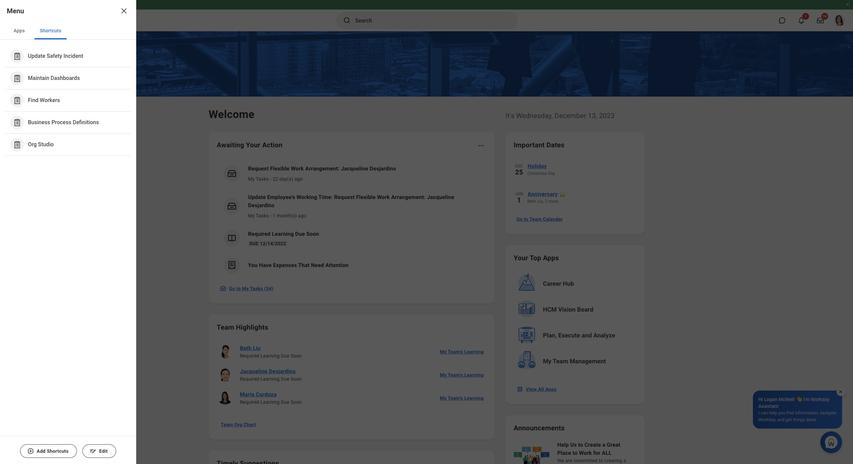 Task type: locate. For each thing, give the bounding box(es) containing it.
1 vertical spatial update
[[248, 194, 266, 201]]

a up all
[[602, 442, 605, 449]]

1 inside 'awaiting your action' list
[[273, 213, 275, 219]]

beth liu required learning due soon
[[240, 345, 302, 359]]

ago right day(s)
[[294, 176, 303, 182]]

1 vertical spatial 1
[[273, 213, 275, 219]]

request right time: on the top
[[334, 194, 355, 201]]

2 vertical spatial my team's learning button
[[437, 392, 487, 405]]

clipboard image for maintain dashboards
[[13, 74, 21, 83]]

1 vertical spatial go
[[229, 286, 235, 292]]

team down execute
[[553, 358, 568, 365]]

1 horizontal spatial request
[[334, 194, 355, 201]]

org inside button
[[234, 422, 242, 428]]

add shortcuts
[[37, 449, 69, 454]]

2 - from the top
[[270, 213, 271, 219]]

plan,
[[543, 332, 557, 339]]

my
[[248, 176, 255, 182], [248, 213, 255, 219], [242, 286, 249, 292], [440, 349, 447, 355], [543, 358, 551, 365], [440, 373, 447, 378], [440, 396, 447, 401]]

0 vertical spatial inbox image
[[227, 169, 237, 179]]

0 horizontal spatial update
[[28, 53, 45, 59]]

my team's learning for liu
[[440, 349, 484, 355]]

1 vertical spatial desjardins
[[248, 202, 275, 209]]

2
[[545, 199, 547, 204]]

required up due 12/14/2022
[[248, 231, 270, 237]]

0 vertical spatial tasks
[[256, 176, 269, 182]]

global navigation dialog
[[0, 0, 136, 465]]

clipboard image left maintain on the left
[[13, 74, 21, 83]]

1 vertical spatial ago
[[298, 213, 306, 219]]

find workers
[[28, 97, 60, 104]]

learning
[[272, 231, 294, 237], [464, 349, 484, 355], [261, 354, 280, 359], [464, 373, 484, 378], [261, 377, 280, 382], [464, 396, 484, 401], [261, 400, 280, 405]]

request inside update employee's working time: request flexible work arrangement: jacqueline desjardins
[[334, 194, 355, 201]]

0 vertical spatial x image
[[120, 7, 128, 15]]

find
[[28, 97, 38, 104]]

banner
[[0, 0, 853, 31]]

1 clipboard image from the top
[[13, 74, 21, 83]]

christmas
[[527, 171, 547, 176]]

my tasks - 22 day(s) ago
[[248, 176, 303, 182]]

my team management
[[543, 358, 606, 365]]

clipboard image for business process definitions
[[13, 118, 21, 127]]

and left analyze
[[582, 332, 592, 339]]

apps button
[[8, 22, 30, 40]]

required
[[248, 231, 270, 237], [240, 354, 259, 359], [240, 377, 259, 382], [240, 400, 259, 405]]

tasks left (34)
[[250, 286, 263, 292]]

2 vertical spatial team's
[[448, 396, 463, 401]]

information,
[[795, 411, 819, 416]]

12/14/2022
[[260, 241, 286, 247]]

0 vertical spatial jacqueline
[[341, 166, 368, 172]]

and down you
[[777, 418, 785, 423]]

clipboard image left 'business'
[[13, 118, 21, 127]]

due down month(s)
[[295, 231, 305, 237]]

1 horizontal spatial work
[[377, 194, 390, 201]]

1 vertical spatial apps
[[543, 254, 559, 262]]

0 vertical spatial apps
[[14, 28, 25, 33]]

dec
[[515, 164, 523, 169]]

request up 'my tasks - 22 day(s) ago'
[[248, 166, 269, 172]]

due left 12/14/2022
[[249, 241, 259, 247]]

0 horizontal spatial beth
[[240, 345, 252, 352]]

request
[[248, 166, 269, 172], [334, 194, 355, 201]]

to
[[524, 217, 528, 222], [236, 286, 241, 292], [578, 442, 583, 449], [573, 450, 578, 457], [599, 458, 603, 464]]

add
[[37, 449, 46, 454]]

3 my team's learning from the top
[[440, 396, 484, 401]]

2023
[[599, 112, 615, 120]]

1 horizontal spatial 1
[[517, 196, 521, 204]]

1 horizontal spatial x image
[[838, 390, 843, 395]]

due for jacqueline desjardins
[[281, 377, 289, 382]]

1 vertical spatial my team's learning button
[[437, 368, 487, 382]]

update
[[28, 53, 45, 59], [248, 194, 266, 201]]

update inside update safety incident link
[[28, 53, 45, 59]]

vision
[[558, 306, 576, 313]]

apps
[[14, 28, 25, 33], [543, 254, 559, 262], [545, 387, 557, 392]]

0 horizontal spatial and
[[582, 332, 592, 339]]

0 vertical spatial go
[[516, 217, 523, 222]]

2 vertical spatial tasks
[[250, 286, 263, 292]]

2 team's from the top
[[448, 373, 463, 378]]

update left employee's
[[248, 194, 266, 201]]

update left the safety
[[28, 53, 45, 59]]

soon for cardoza
[[291, 400, 302, 405]]

2 horizontal spatial work
[[579, 450, 592, 457]]

my team's learning button
[[437, 345, 487, 359], [437, 368, 487, 382], [437, 392, 487, 405]]

clipboard image for update safety incident
[[13, 52, 21, 60]]

tab list
[[0, 22, 136, 40]]

find workers link
[[7, 91, 129, 110]]

1 horizontal spatial beth
[[527, 199, 536, 204]]

board
[[577, 306, 593, 313]]

team
[[529, 217, 542, 222], [217, 324, 234, 332], [553, 358, 568, 365], [221, 422, 233, 428]]

clipboard image inside find workers link
[[13, 96, 21, 105]]

my team's learning for desjardins
[[440, 373, 484, 378]]

update inside update employee's working time: request flexible work arrangement: jacqueline desjardins
[[248, 194, 266, 201]]

my team's learning button for liu
[[437, 345, 487, 359]]

go for go to my tasks (34)
[[229, 286, 235, 292]]

learning inside maria cardoza required learning due soon
[[261, 400, 280, 405]]

due inside beth liu required learning due soon
[[281, 354, 289, 359]]

us
[[570, 442, 577, 449]]

shortcuts button
[[34, 22, 67, 40]]

list containing update safety incident
[[0, 40, 136, 161]]

- left 22
[[270, 176, 271, 182]]

welcome
[[209, 108, 254, 121]]

soon inside beth liu required learning due soon
[[291, 354, 302, 359]]

0 vertical spatial beth
[[527, 199, 536, 204]]

0 vertical spatial my team's learning
[[440, 349, 484, 355]]

inbox image inside go to my tasks (34) button
[[219, 285, 226, 292]]

go
[[516, 217, 523, 222], [229, 286, 235, 292]]

1 horizontal spatial flexible
[[356, 194, 376, 201]]

1 my team's learning button from the top
[[437, 345, 487, 359]]

2 my team's learning button from the top
[[437, 368, 487, 382]]

required up maria
[[240, 377, 259, 382]]

1 vertical spatial my team's learning
[[440, 373, 484, 378]]

0 horizontal spatial go
[[229, 286, 235, 292]]

time:
[[318, 194, 333, 201]]

important dates element
[[514, 158, 636, 211]]

dates
[[547, 141, 565, 149]]

clipboard image left org studio
[[13, 140, 21, 149]]

0 vertical spatial 1
[[517, 196, 521, 204]]

1 vertical spatial your
[[514, 254, 528, 262]]

22
[[273, 176, 278, 182]]

welcome main content
[[0, 31, 853, 465]]

clipboard image
[[13, 74, 21, 83], [13, 140, 21, 149]]

required for jacqueline
[[240, 377, 259, 382]]

a right creating
[[623, 458, 626, 464]]

required for beth
[[240, 354, 259, 359]]

day
[[548, 171, 555, 176]]

team left calendar
[[529, 217, 542, 222]]

1 left liu,
[[517, 196, 521, 204]]

ago right month(s)
[[298, 213, 306, 219]]

beth inside beth liu required learning due soon
[[240, 345, 252, 352]]

1 vertical spatial clipboard image
[[13, 96, 21, 105]]

0 horizontal spatial request
[[248, 166, 269, 172]]

clipboard image inside maintain dashboards link
[[13, 74, 21, 83]]

0 horizontal spatial org
[[28, 141, 37, 148]]

0 vertical spatial desjardins
[[370, 166, 396, 172]]

my tasks - 1 month(s) ago
[[248, 213, 306, 219]]

your left action
[[246, 141, 260, 149]]

tasks for 1
[[256, 213, 269, 219]]

clipboard image
[[13, 52, 21, 60], [13, 96, 21, 105], [13, 118, 21, 127]]

maria cardoza required learning due soon
[[240, 392, 302, 405]]

1 vertical spatial work
[[377, 194, 390, 201]]

team highlights
[[217, 324, 268, 332]]

1 vertical spatial -
[[270, 213, 271, 219]]

required down maria
[[240, 400, 259, 405]]

2 vertical spatial clipboard image
[[13, 118, 21, 127]]

1 vertical spatial clipboard image
[[13, 140, 21, 149]]

search image
[[343, 16, 351, 25]]

1 vertical spatial beth
[[240, 345, 252, 352]]

due inside jacqueline desjardins required learning due soon
[[281, 377, 289, 382]]

org left chart
[[234, 422, 242, 428]]

place
[[557, 450, 571, 457]]

2 vertical spatial apps
[[545, 387, 557, 392]]

inbox image
[[227, 169, 237, 179], [219, 285, 226, 292]]

0 horizontal spatial 1
[[273, 213, 275, 219]]

1 vertical spatial shortcuts
[[47, 449, 69, 454]]

due inside maria cardoza required learning due soon
[[281, 400, 289, 405]]

maria
[[240, 392, 254, 398]]

clipboard image down apps button
[[13, 52, 21, 60]]

desjardins
[[370, 166, 396, 172], [248, 202, 275, 209], [269, 368, 296, 375]]

1 my team's learning from the top
[[440, 349, 484, 355]]

0 vertical spatial your
[[246, 141, 260, 149]]

for
[[593, 450, 601, 457]]

desjardins inside jacqueline desjardins required learning due soon
[[269, 368, 296, 375]]

2 horizontal spatial jacqueline
[[427, 194, 454, 201]]

org studio link
[[7, 135, 129, 154]]

maintain dashboards link
[[7, 69, 129, 88]]

org left studio
[[28, 141, 37, 148]]

jan 1
[[515, 192, 523, 204]]

0 vertical spatial and
[[582, 332, 592, 339]]

go down dashboard expenses image
[[229, 286, 235, 292]]

1 clipboard image from the top
[[13, 52, 21, 60]]

create
[[585, 442, 601, 449]]

1 horizontal spatial arrangement:
[[391, 194, 426, 201]]

tasks left 22
[[256, 176, 269, 182]]

apps inside view all apps button
[[545, 387, 557, 392]]

flexible
[[270, 166, 290, 172], [356, 194, 376, 201]]

required inside beth liu required learning due soon
[[240, 354, 259, 359]]

1 - from the top
[[270, 176, 271, 182]]

1 horizontal spatial org
[[234, 422, 242, 428]]

career hub button
[[514, 272, 637, 296]]

required inside maria cardoza required learning due soon
[[240, 400, 259, 405]]

nbox image
[[516, 386, 523, 393]]

and
[[582, 332, 592, 339], [777, 418, 785, 423]]

navigate
[[820, 411, 837, 416]]

arrangement: inside update employee's working time: request flexible work arrangement: jacqueline desjardins
[[391, 194, 426, 201]]

0 vertical spatial clipboard image
[[13, 52, 21, 60]]

0 horizontal spatial a
[[602, 442, 605, 449]]

update for update employee's working time: request flexible work arrangement: jacqueline desjardins
[[248, 194, 266, 201]]

0 vertical spatial -
[[270, 176, 271, 182]]

book open image
[[227, 233, 237, 244]]

clipboard image left find
[[13, 96, 21, 105]]

employee's
[[267, 194, 295, 201]]

shortcuts inside button
[[40, 28, 61, 33]]

beth left liu
[[240, 345, 252, 352]]

tasks left month(s)
[[256, 213, 269, 219]]

2 clipboard image from the top
[[13, 140, 21, 149]]

1 horizontal spatial jacqueline
[[341, 166, 368, 172]]

help
[[769, 411, 777, 416]]

awaiting your action
[[217, 141, 283, 149]]

important
[[514, 141, 545, 149]]

soon inside 'awaiting your action' list
[[306, 231, 319, 237]]

maria cardoza button
[[237, 391, 279, 399]]

soon inside maria cardoza required learning due soon
[[291, 400, 302, 405]]

1 vertical spatial flexible
[[356, 194, 376, 201]]

tab list containing apps
[[0, 22, 136, 40]]

0 vertical spatial request
[[248, 166, 269, 172]]

shortcuts up the safety
[[40, 28, 61, 33]]

shortcuts inside button
[[47, 449, 69, 454]]

0 horizontal spatial work
[[291, 166, 304, 172]]

0 vertical spatial update
[[28, 53, 45, 59]]

tasks inside button
[[250, 286, 263, 292]]

2 vertical spatial my team's learning
[[440, 396, 484, 401]]

due down jacqueline desjardins required learning due soon
[[281, 400, 289, 405]]

(34)
[[264, 286, 273, 292]]

1 horizontal spatial and
[[777, 418, 785, 423]]

due down jacqueline desjardins button
[[281, 377, 289, 382]]

0 vertical spatial shortcuts
[[40, 28, 61, 33]]

due
[[295, 231, 305, 237], [249, 241, 259, 247], [281, 354, 289, 359], [281, 377, 289, 382], [281, 400, 289, 405]]

desjardins inside update employee's working time: request flexible work arrangement: jacqueline desjardins
[[248, 202, 275, 209]]

shortcuts right add
[[47, 449, 69, 454]]

work inside update employee's working time: request flexible work arrangement: jacqueline desjardins
[[377, 194, 390, 201]]

0 vertical spatial clipboard image
[[13, 74, 21, 83]]

required inside jacqueline desjardins required learning due soon
[[240, 377, 259, 382]]

beth inside 'anniversary ⭐ beth liu, 2 more'
[[527, 199, 536, 204]]

2 vertical spatial work
[[579, 450, 592, 457]]

0 vertical spatial team's
[[448, 349, 463, 355]]

you
[[778, 411, 785, 416]]

0 horizontal spatial arrangement:
[[305, 166, 340, 172]]

1 vertical spatial jacqueline
[[427, 194, 454, 201]]

attention
[[325, 262, 349, 269]]

1 team's from the top
[[448, 349, 463, 355]]

apps down the menu
[[14, 28, 25, 33]]

1 vertical spatial tasks
[[256, 213, 269, 219]]

1 vertical spatial request
[[334, 194, 355, 201]]

x image
[[120, 7, 128, 15], [838, 390, 843, 395]]

2 my team's learning from the top
[[440, 373, 484, 378]]

1 left month(s)
[[273, 213, 275, 219]]

org inside list
[[28, 141, 37, 148]]

you have expenses that need attention
[[248, 262, 349, 269]]

apps right all
[[545, 387, 557, 392]]

clipboard image for org studio
[[13, 140, 21, 149]]

awaiting your action list
[[217, 159, 487, 279]]

team's for cardoza
[[448, 396, 463, 401]]

chart
[[244, 422, 256, 428]]

1 vertical spatial org
[[234, 422, 242, 428]]

jacqueline inside update employee's working time: request flexible work arrangement: jacqueline desjardins
[[427, 194, 454, 201]]

clipboard image inside the business process definitions 'link'
[[13, 118, 21, 127]]

apps right top
[[543, 254, 559, 262]]

0 horizontal spatial jacqueline
[[240, 368, 268, 375]]

inbox image down 'awaiting'
[[227, 169, 237, 179]]

1 vertical spatial team's
[[448, 373, 463, 378]]

beth left liu,
[[527, 199, 536, 204]]

work inside the help us to create a great place to work for all we are committed to creating a
[[579, 450, 592, 457]]

2 vertical spatial desjardins
[[269, 368, 296, 375]]

arrangement:
[[305, 166, 340, 172], [391, 194, 426, 201]]

ago
[[294, 176, 303, 182], [298, 213, 306, 219]]

org studio
[[28, 141, 54, 148]]

list
[[0, 40, 136, 161]]

0 vertical spatial work
[[291, 166, 304, 172]]

due up jacqueline desjardins button
[[281, 354, 289, 359]]

ago for my tasks - 1 month(s) ago
[[298, 213, 306, 219]]

team's
[[448, 349, 463, 355], [448, 373, 463, 378], [448, 396, 463, 401]]

0 vertical spatial org
[[28, 141, 37, 148]]

beth
[[527, 199, 536, 204], [240, 345, 252, 352]]

required down beth liu button
[[240, 354, 259, 359]]

2 vertical spatial jacqueline
[[240, 368, 268, 375]]

0 vertical spatial ago
[[294, 176, 303, 182]]

your
[[246, 141, 260, 149], [514, 254, 528, 262]]

plan, execute and analyze button
[[514, 324, 637, 348]]

inbox image left go to my tasks (34)
[[219, 285, 226, 292]]

1 vertical spatial inbox image
[[219, 285, 226, 292]]

you have expenses that need attention button
[[217, 252, 487, 279]]

1 vertical spatial a
[[623, 458, 626, 464]]

1 horizontal spatial update
[[248, 194, 266, 201]]

required for maria
[[240, 400, 259, 405]]

jacqueline inside jacqueline desjardins required learning due soon
[[240, 368, 268, 375]]

clipboard image inside update safety incident link
[[13, 52, 21, 60]]

1 inside jan 1
[[517, 196, 521, 204]]

definitions
[[73, 119, 99, 126]]

1 horizontal spatial go
[[516, 217, 523, 222]]

jan
[[515, 192, 523, 197]]

0 horizontal spatial flexible
[[270, 166, 290, 172]]

2 clipboard image from the top
[[13, 96, 21, 105]]

soon inside jacqueline desjardins required learning due soon
[[291, 377, 302, 382]]

0 vertical spatial my team's learning button
[[437, 345, 487, 359]]

your left top
[[514, 254, 528, 262]]

3 clipboard image from the top
[[13, 118, 21, 127]]

1 vertical spatial arrangement:
[[391, 194, 426, 201]]

3 team's from the top
[[448, 396, 463, 401]]

go down jan 1
[[516, 217, 523, 222]]

learning inside beth liu required learning due soon
[[261, 354, 280, 359]]

important dates
[[514, 141, 565, 149]]

1 vertical spatial and
[[777, 418, 785, 423]]

3 my team's learning button from the top
[[437, 392, 487, 405]]

dashboards
[[51, 75, 80, 81]]

0 horizontal spatial your
[[246, 141, 260, 149]]

0 horizontal spatial x image
[[120, 7, 128, 15]]

- left month(s)
[[270, 213, 271, 219]]

shortcuts
[[40, 28, 61, 33], [47, 449, 69, 454]]

cardoza
[[256, 392, 277, 398]]

ago for my tasks - 22 day(s) ago
[[294, 176, 303, 182]]

clipboard image inside org studio link
[[13, 140, 21, 149]]

team's for liu
[[448, 349, 463, 355]]

0 horizontal spatial inbox image
[[219, 285, 226, 292]]



Task type: vqa. For each thing, say whether or not it's contained in the screenshot.
the View to the middle
no



Task type: describe. For each thing, give the bounding box(es) containing it.
hi logan mcneil! 👋 i'm workday assistant i can help you find information, navigate workday, and get things done.
[[758, 397, 837, 423]]

december
[[555, 112, 586, 120]]

0 vertical spatial a
[[602, 442, 605, 449]]

update safety incident
[[28, 53, 83, 59]]

month(s)
[[277, 213, 297, 219]]

required learning due soon
[[248, 231, 319, 237]]

analyze
[[593, 332, 615, 339]]

hub
[[563, 280, 574, 287]]

go to my tasks (34)
[[229, 286, 273, 292]]

things
[[793, 418, 805, 423]]

team's for desjardins
[[448, 373, 463, 378]]

career hub
[[543, 280, 574, 287]]

soon for desjardins
[[291, 377, 302, 382]]

update employee's working time: request flexible work arrangement: jacqueline desjardins
[[248, 194, 454, 209]]

- for 1
[[270, 213, 271, 219]]

safety
[[47, 53, 62, 59]]

workday,
[[758, 418, 776, 423]]

view all apps button
[[514, 383, 561, 396]]

plan, execute and analyze
[[543, 332, 615, 339]]

get
[[786, 418, 792, 423]]

your top apps
[[514, 254, 559, 262]]

great
[[607, 442, 620, 449]]

it's wednesday, december 13, 2023
[[506, 112, 615, 120]]

update for update safety incident
[[28, 53, 45, 59]]

tasks for 22
[[256, 176, 269, 182]]

my team management button
[[514, 349, 637, 374]]

dashboard expenses image
[[227, 261, 237, 271]]

workday
[[811, 397, 829, 403]]

working
[[297, 194, 317, 201]]

are
[[565, 458, 572, 464]]

required inside 'awaiting your action' list
[[248, 231, 270, 237]]

👋
[[796, 397, 802, 403]]

execute
[[558, 332, 580, 339]]

i'm
[[803, 397, 810, 403]]

text edit image
[[90, 448, 96, 455]]

go for go to team calendar
[[516, 217, 523, 222]]

flexible inside update employee's working time: request flexible work arrangement: jacqueline desjardins
[[356, 194, 376, 201]]

maintain dashboards
[[28, 75, 80, 81]]

apps for view all apps
[[545, 387, 557, 392]]

⭐
[[559, 191, 566, 198]]

assistant
[[758, 404, 779, 409]]

apps for your top apps
[[543, 254, 559, 262]]

all
[[538, 387, 544, 392]]

announcements
[[514, 424, 565, 433]]

calendar
[[543, 217, 563, 222]]

0 vertical spatial flexible
[[270, 166, 290, 172]]

my team's learning button for cardoza
[[437, 392, 487, 405]]

clipboard image for find workers
[[13, 96, 21, 105]]

team left highlights on the bottom of page
[[217, 324, 234, 332]]

holiday christmas day
[[527, 163, 555, 176]]

1 vertical spatial x image
[[838, 390, 843, 395]]

inbox large image
[[817, 17, 824, 24]]

go to team calendar button
[[514, 213, 566, 226]]

you
[[248, 262, 258, 269]]

inbox image
[[227, 201, 237, 211]]

team highlights list
[[217, 341, 487, 410]]

top
[[530, 254, 541, 262]]

business
[[28, 119, 50, 126]]

done.
[[806, 418, 817, 423]]

maintain
[[28, 75, 49, 81]]

go to team calendar
[[516, 217, 563, 222]]

1 horizontal spatial a
[[623, 458, 626, 464]]

13,
[[588, 112, 597, 120]]

career
[[543, 280, 561, 287]]

workers
[[40, 97, 60, 104]]

creating
[[604, 458, 622, 464]]

1 horizontal spatial your
[[514, 254, 528, 262]]

view
[[526, 387, 537, 392]]

need
[[311, 262, 324, 269]]

x image inside global navigation dialog
[[120, 7, 128, 15]]

holiday
[[528, 163, 547, 170]]

due for beth liu
[[281, 354, 289, 359]]

due for maria cardoza
[[281, 400, 289, 405]]

team org chart button
[[218, 418, 259, 432]]

and inside hi logan mcneil! 👋 i'm workday assistant i can help you find information, navigate workday, and get things done.
[[777, 418, 785, 423]]

25
[[515, 168, 523, 176]]

soon for liu
[[291, 354, 302, 359]]

have
[[259, 262, 272, 269]]

i
[[758, 411, 760, 416]]

can
[[761, 411, 768, 416]]

hi
[[758, 397, 763, 403]]

learning inside jacqueline desjardins required learning due soon
[[261, 377, 280, 382]]

apps inside apps button
[[14, 28, 25, 33]]

that
[[298, 262, 310, 269]]

hcm vision board
[[543, 306, 593, 313]]

business process definitions link
[[7, 113, 129, 132]]

jacqueline desjardins required learning due soon
[[240, 368, 302, 382]]

dec 25
[[515, 164, 523, 176]]

process
[[52, 119, 71, 126]]

view all apps
[[526, 387, 557, 392]]

add shortcuts button
[[20, 445, 77, 458]]

my team's learning button for desjardins
[[437, 368, 487, 382]]

anniversary ⭐ beth liu, 2 more
[[527, 191, 566, 204]]

beth liu button
[[237, 345, 263, 353]]

we
[[557, 458, 564, 464]]

notifications large image
[[798, 17, 805, 24]]

more
[[549, 199, 558, 204]]

and inside plan, execute and analyze button
[[582, 332, 592, 339]]

team left chart
[[221, 422, 233, 428]]

plus circle image
[[27, 448, 34, 455]]

- for 22
[[270, 176, 271, 182]]

learning inside 'awaiting your action' list
[[272, 231, 294, 237]]

incident
[[64, 53, 83, 59]]

close environment banner image
[[846, 2, 850, 6]]

liu
[[253, 345, 261, 352]]

team org chart
[[221, 422, 256, 428]]

profile logan mcneil element
[[830, 13, 849, 28]]

expenses
[[273, 262, 297, 269]]

request flexible work arrangement: jacqueline desjardins
[[248, 166, 396, 172]]

all
[[602, 450, 612, 457]]

0 vertical spatial arrangement:
[[305, 166, 340, 172]]

logan
[[764, 397, 777, 403]]

hcm vision board button
[[514, 298, 637, 322]]

1 horizontal spatial inbox image
[[227, 169, 237, 179]]

highlights
[[236, 324, 268, 332]]

it's
[[506, 112, 514, 120]]

my team's learning for cardoza
[[440, 396, 484, 401]]

holiday button
[[527, 162, 636, 171]]

go to my tasks (34) button
[[217, 282, 277, 296]]

wednesday,
[[516, 112, 553, 120]]



